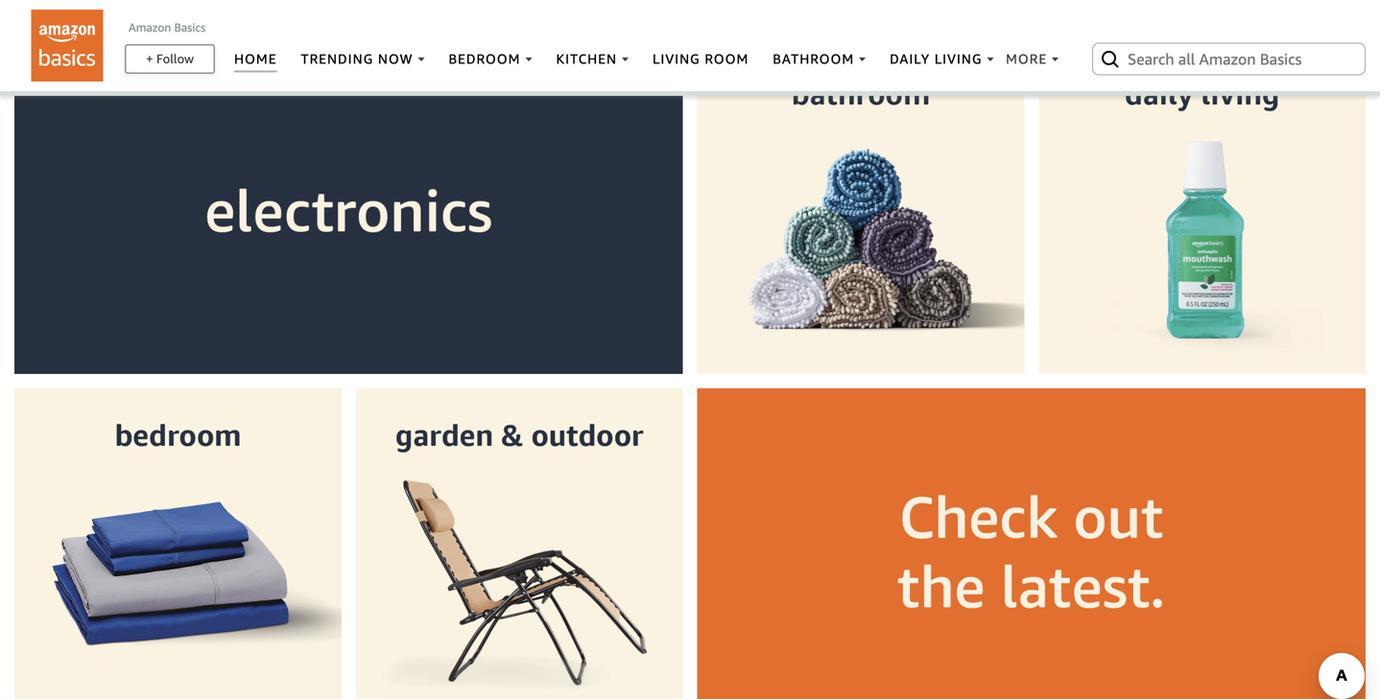 Task type: describe. For each thing, give the bounding box(es) containing it.
search image
[[1099, 48, 1122, 71]]

amazon basics link
[[129, 21, 206, 34]]

amazon
[[129, 21, 171, 34]]

+
[[146, 51, 153, 66]]

+ follow button
[[126, 46, 214, 72]]

amazon basics logo image
[[31, 10, 103, 82]]



Task type: locate. For each thing, give the bounding box(es) containing it.
Search all Amazon Basics search field
[[1128, 43, 1334, 75]]

basics
[[174, 21, 206, 34]]

amazon basics
[[129, 21, 206, 34]]

+ follow
[[146, 51, 194, 66]]

follow
[[156, 51, 194, 66]]



Task type: vqa. For each thing, say whether or not it's contained in the screenshot.
past
no



